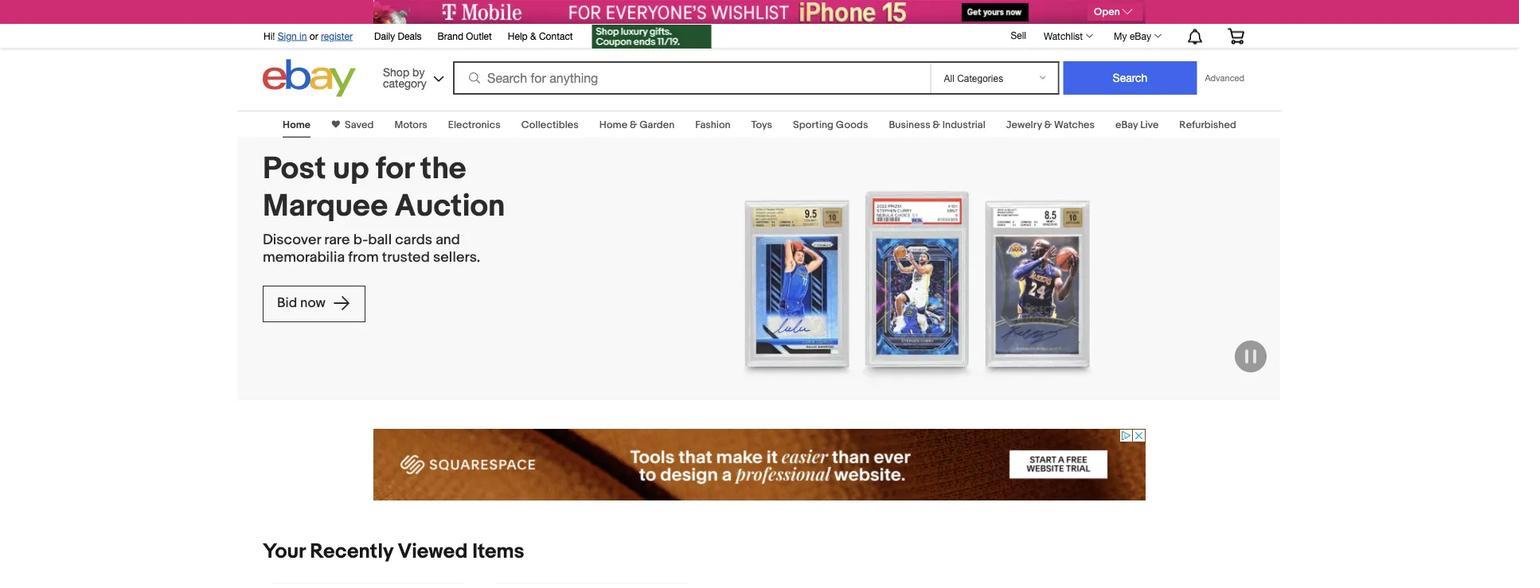 Task type: describe. For each thing, give the bounding box(es) containing it.
ball
[[368, 231, 392, 249]]

category
[[383, 76, 427, 90]]

from
[[348, 249, 379, 266]]

daily
[[374, 30, 395, 41]]

help
[[508, 30, 528, 41]]

& for home
[[630, 119, 637, 131]]

watchlist
[[1044, 30, 1083, 41]]

outlet
[[466, 30, 492, 41]]

jewelry & watches
[[1006, 119, 1095, 131]]

electronics link
[[448, 119, 501, 131]]

rare
[[324, 231, 350, 249]]

garden
[[640, 119, 675, 131]]

account navigation
[[255, 20, 1256, 51]]

ebay live
[[1115, 119, 1159, 131]]

advanced link
[[1197, 62, 1252, 94]]

post up for the marquee auction discover rare b-ball cards and memorabilia from trusted sellers.
[[263, 150, 505, 266]]

jewelry & watches link
[[1006, 119, 1095, 131]]

in
[[299, 30, 307, 41]]

fashion
[[695, 119, 731, 131]]

ebay inside the post up for the marquee auction main content
[[1115, 119, 1138, 131]]

get the coupon image
[[592, 25, 712, 49]]

b-
[[353, 231, 368, 249]]

post up for the marquee auction link
[[263, 150, 527, 225]]

advanced
[[1205, 73, 1244, 83]]

help & contact
[[508, 30, 573, 41]]

my ebay link
[[1105, 26, 1169, 45]]

open
[[1094, 6, 1120, 18]]

sign
[[278, 30, 297, 41]]

post up for the marquee auction main content
[[0, 101, 1519, 584]]

the
[[420, 150, 466, 188]]

& for help
[[530, 30, 536, 41]]

daily deals
[[374, 30, 422, 41]]

home for home & garden
[[599, 119, 628, 131]]

your recently viewed items
[[263, 539, 524, 564]]

auction
[[395, 188, 505, 225]]

deals
[[398, 30, 422, 41]]

home & garden link
[[599, 119, 675, 131]]

watches
[[1054, 119, 1095, 131]]

post
[[263, 150, 326, 188]]

cards
[[395, 231, 432, 249]]

toys link
[[751, 119, 772, 131]]

contact
[[539, 30, 573, 41]]

register
[[321, 30, 353, 41]]

help & contact link
[[508, 28, 573, 45]]

viewed
[[398, 539, 468, 564]]

marquee
[[263, 188, 388, 225]]

or
[[310, 30, 318, 41]]

ebay live link
[[1115, 119, 1159, 131]]

shop by category button
[[376, 59, 447, 94]]

shop by category
[[383, 65, 427, 90]]

sellers.
[[433, 249, 480, 266]]

hi! sign in or register
[[264, 30, 353, 41]]

trusted
[[382, 249, 430, 266]]

motors
[[394, 119, 427, 131]]



Task type: vqa. For each thing, say whether or not it's contained in the screenshot.
See for terms
no



Task type: locate. For each thing, give the bounding box(es) containing it.
1 home from the left
[[283, 119, 311, 131]]

shop
[[383, 65, 409, 78]]

my
[[1114, 30, 1127, 41]]

open button
[[1088, 3, 1143, 21]]

bid
[[277, 295, 297, 312]]

your
[[263, 539, 305, 564]]

sign in link
[[278, 30, 307, 41]]

shop by category banner
[[255, 20, 1256, 101]]

refurbished link
[[1179, 119, 1236, 131]]

& right business
[[933, 119, 940, 131]]

2 home from the left
[[599, 119, 628, 131]]

hi!
[[264, 30, 275, 41]]

for
[[376, 150, 414, 188]]

sporting
[[793, 119, 834, 131]]

1 vertical spatial ebay
[[1115, 119, 1138, 131]]

goods
[[836, 119, 868, 131]]

business & industrial
[[889, 119, 986, 131]]

& right jewelry
[[1044, 119, 1052, 131]]

now
[[300, 295, 326, 312]]

memorabilia
[[263, 249, 345, 266]]

& left garden
[[630, 119, 637, 131]]

items
[[472, 539, 524, 564]]

business & industrial link
[[889, 119, 986, 131]]

refurbished
[[1179, 119, 1236, 131]]

advertisement region
[[373, 0, 1146, 24], [373, 429, 1146, 501]]

ebay right my
[[1130, 30, 1151, 41]]

home & garden
[[599, 119, 675, 131]]

&
[[530, 30, 536, 41], [630, 119, 637, 131], [933, 119, 940, 131], [1044, 119, 1052, 131]]

& inside account 'navigation'
[[530, 30, 536, 41]]

ebay
[[1130, 30, 1151, 41], [1115, 119, 1138, 131]]

home
[[283, 119, 311, 131], [599, 119, 628, 131]]

sell
[[1011, 30, 1026, 41]]

2 advertisement region from the top
[[373, 429, 1146, 501]]

home up post
[[283, 119, 311, 131]]

1 vertical spatial advertisement region
[[373, 429, 1146, 501]]

your shopping cart image
[[1227, 28, 1245, 44]]

brand outlet
[[438, 30, 492, 41]]

my ebay
[[1114, 30, 1151, 41]]

Search for anything text field
[[455, 63, 927, 93]]

home left garden
[[599, 119, 628, 131]]

advertisement region inside the post up for the marquee auction main content
[[373, 429, 1146, 501]]

fashion link
[[695, 119, 731, 131]]

ebay left live
[[1115, 119, 1138, 131]]

sporting goods
[[793, 119, 868, 131]]

discover
[[263, 231, 321, 249]]

1 horizontal spatial home
[[599, 119, 628, 131]]

& for business
[[933, 119, 940, 131]]

live
[[1140, 119, 1159, 131]]

up
[[333, 150, 369, 188]]

electronics
[[448, 119, 501, 131]]

None submit
[[1063, 61, 1197, 95]]

ebay inside my ebay link
[[1130, 30, 1151, 41]]

none submit inside shop by category banner
[[1063, 61, 1197, 95]]

industrial
[[943, 119, 986, 131]]

recently
[[310, 539, 393, 564]]

toys
[[751, 119, 772, 131]]

brand
[[438, 30, 463, 41]]

sell link
[[1004, 30, 1033, 41]]

collectibles
[[521, 119, 579, 131]]

jewelry
[[1006, 119, 1042, 131]]

motors link
[[394, 119, 427, 131]]

watchlist link
[[1035, 26, 1100, 45]]

sporting goods link
[[793, 119, 868, 131]]

business
[[889, 119, 931, 131]]

saved
[[345, 119, 374, 131]]

& right help
[[530, 30, 536, 41]]

saved link
[[340, 119, 374, 131]]

register link
[[321, 30, 353, 41]]

and
[[436, 231, 460, 249]]

collectibles link
[[521, 119, 579, 131]]

by
[[413, 65, 425, 78]]

1 advertisement region from the top
[[373, 0, 1146, 24]]

bid now link
[[263, 286, 365, 322]]

bid now
[[277, 295, 329, 312]]

home for home
[[283, 119, 311, 131]]

0 vertical spatial advertisement region
[[373, 0, 1146, 24]]

brand outlet link
[[438, 28, 492, 45]]

0 vertical spatial ebay
[[1130, 30, 1151, 41]]

0 horizontal spatial home
[[283, 119, 311, 131]]

daily deals link
[[374, 28, 422, 45]]

& for jewelry
[[1044, 119, 1052, 131]]



